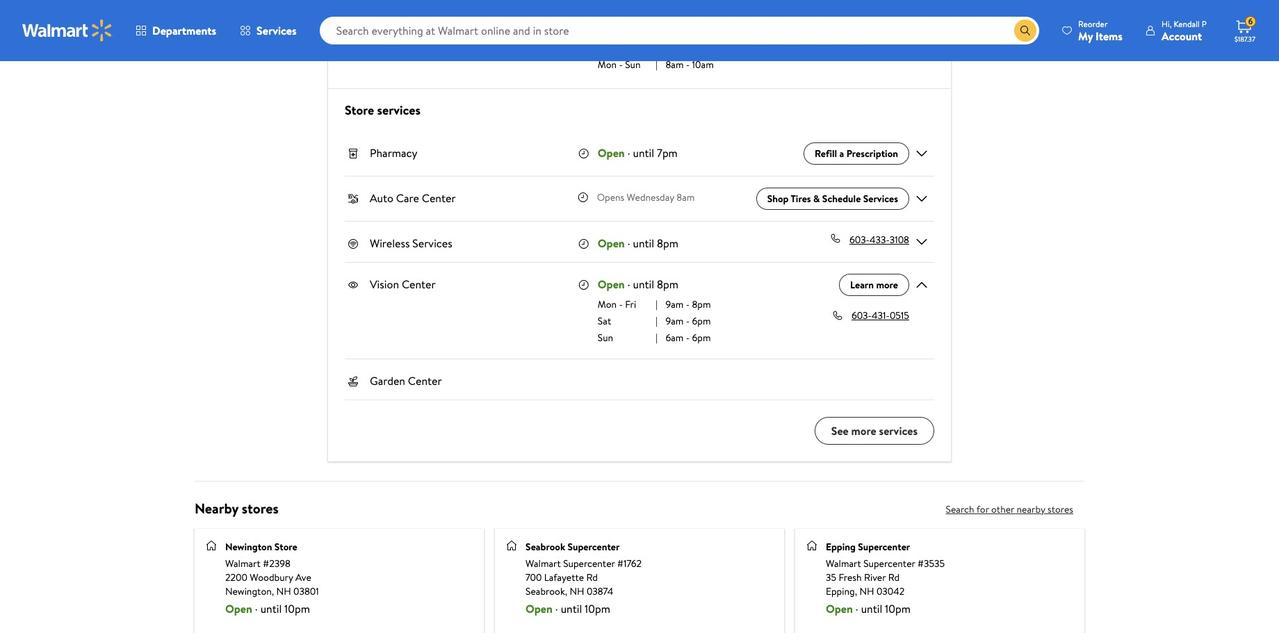 Task type: describe. For each thing, give the bounding box(es) containing it.
refill a prescription
[[815, 147, 899, 161]]

| for 8am - 10am
[[656, 58, 658, 72]]

open inside newington store walmart # 2398 2200 woodbury ave newington , nh 03801 open · until 10pm
[[225, 601, 252, 617]]

woodbury
[[250, 571, 293, 585]]

walmart for 03874
[[526, 557, 561, 571]]

hi,
[[1162, 18, 1172, 30]]

lafayette
[[545, 571, 584, 585]]

# inside newington store walmart # 2398 2200 woodbury ave newington , nh 03801 open · until 10pm
[[263, 557, 269, 571]]

8am - 10am element
[[660, 58, 714, 72]]

700
[[526, 571, 542, 585]]

mon for mon - fri
[[598, 298, 617, 312]]

tires
[[791, 192, 811, 206]]

&
[[814, 192, 820, 206]]

· up fri
[[628, 277, 631, 292]]

until inside seabrook supercenter walmart supercenter # 1762 700 lafayette rd seabrook , nh 03874 open · until 10pm
[[561, 601, 582, 617]]

1 epping from the top
[[826, 540, 856, 554]]

6pm for 9am - 6pm
[[692, 314, 711, 328]]

open inside seabrook supercenter walmart supercenter # 1762 700 lafayette rd seabrook , nh 03874 open · until 10pm
[[526, 601, 553, 617]]

Search search field
[[320, 17, 1040, 45]]

· left 7pm
[[628, 145, 631, 161]]

epping supercenter walmart supercenter # 3535 35 fresh river rd epping , nh 03042 open · until 10pm
[[826, 540, 945, 617]]

9am - 6pm
[[666, 314, 711, 328]]

auto
[[370, 191, 394, 206]]

garden
[[370, 373, 406, 389]]

see more services button
[[815, 417, 935, 445]]

6pm for 6am - 6pm
[[692, 331, 711, 345]]

603-433-3108
[[850, 233, 910, 247]]

my
[[1079, 28, 1094, 43]]

wireless services
[[370, 236, 453, 251]]

enjoy a calmer shopping environment during these hours. learn more element
[[598, 29, 733, 52]]

pharmacy
[[370, 145, 418, 161]]

nearby
[[1017, 503, 1046, 517]]

other
[[992, 503, 1015, 517]]

for
[[977, 503, 990, 517]]

refill a prescription link
[[804, 143, 910, 165]]

open up the opens
[[598, 145, 625, 161]]

mon - sun element
[[598, 58, 654, 72]]

603-431-0515 link
[[852, 309, 910, 323]]

| for 9am - 6pm
[[656, 314, 658, 328]]

these
[[623, 40, 643, 52]]

603-433-3108 link
[[850, 233, 910, 251]]

9am - 8pm
[[666, 298, 711, 312]]

2200
[[225, 571, 248, 585]]

reorder my items
[[1079, 18, 1123, 43]]

refill
[[815, 147, 838, 161]]

enjoy
[[598, 29, 618, 41]]

1 horizontal spatial sun
[[626, 58, 641, 72]]

a for refill
[[840, 147, 845, 161]]

environment
[[687, 29, 733, 41]]

0515
[[890, 309, 910, 323]]

ave
[[296, 571, 312, 585]]

1 vertical spatial 8pm
[[657, 277, 679, 292]]

open inside "epping supercenter walmart supercenter # 3535 35 fresh river rd epping , nh 03042 open · until 10pm"
[[826, 601, 853, 617]]

open · until 7pm
[[598, 145, 678, 161]]

newington store walmart # 2398 2200 woodbury ave newington , nh 03801 open · until 10pm
[[225, 540, 319, 617]]

a for enjoy
[[620, 29, 624, 41]]

supercenter up the 03874
[[564, 557, 615, 571]]

until left 7pm
[[633, 145, 655, 161]]

friendly
[[635, 13, 668, 27]]

hours
[[670, 13, 694, 27]]

hi, kendall p account
[[1162, 18, 1208, 43]]

more for the rightmost learn more link
[[877, 278, 899, 292]]

603- for 431-
[[852, 309, 872, 323]]

03874
[[587, 585, 614, 599]]

sensory-friendly hours
[[598, 13, 694, 27]]

, inside "epping supercenter walmart supercenter # 3535 35 fresh river rd epping , nh 03042 open · until 10pm"
[[855, 585, 858, 599]]

03801
[[294, 585, 319, 599]]

shop tires & schedule services link
[[757, 188, 910, 210]]

shopping
[[652, 29, 685, 41]]

0 vertical spatial center
[[422, 191, 456, 206]]

items
[[1096, 28, 1123, 43]]

schedule
[[823, 192, 861, 206]]

shop
[[768, 192, 789, 206]]

center for garden center
[[408, 373, 442, 389]]

more for see more services dropdown button
[[852, 423, 877, 439]]

hours.
[[645, 40, 667, 52]]

mon - sun
[[598, 58, 641, 72]]

until inside newington store walmart # 2398 2200 woodbury ave newington , nh 03801 open · until 10pm
[[261, 601, 282, 617]]

wednesday
[[627, 191, 675, 204]]

2 seabrook from the top
[[526, 585, 565, 599]]

search for other nearby stores link
[[935, 499, 1085, 521]]

p
[[1203, 18, 1208, 30]]

supercenter up 03042
[[864, 557, 916, 571]]

8am - 10am
[[666, 58, 714, 72]]

learn for the left learn more link
[[670, 40, 690, 52]]

seabrook supercenter walmart supercenter # 1762 700 lafayette rd seabrook , nh 03874 open · until 10pm
[[526, 540, 642, 617]]

see more services
[[832, 423, 918, 439]]

0 horizontal spatial services
[[377, 101, 421, 119]]

# for open
[[918, 557, 924, 571]]

433-
[[870, 233, 890, 247]]

1 vertical spatial 8am
[[677, 191, 695, 204]]

35
[[826, 571, 837, 585]]

center for vision center
[[402, 277, 436, 292]]

opens wednesday 8am
[[597, 191, 695, 204]]

0 horizontal spatial learn more link
[[667, 35, 722, 58]]

1 horizontal spatial store
[[345, 101, 374, 119]]

mon - fri
[[598, 298, 637, 312]]

431-
[[872, 309, 890, 323]]

2398
[[269, 557, 291, 571]]

10pm inside seabrook supercenter walmart supercenter # 1762 700 lafayette rd seabrook , nh 03874 open · until 10pm
[[585, 601, 611, 617]]

fri
[[626, 298, 637, 312]]

river
[[865, 571, 886, 585]]

603- for 433-
[[850, 233, 870, 247]]

rd inside "epping supercenter walmart supercenter # 3535 35 fresh river rd epping , nh 03042 open · until 10pm"
[[889, 571, 900, 585]]

learn for the rightmost learn more link
[[851, 278, 874, 292]]

until up fri
[[633, 277, 655, 292]]

walmart for open
[[225, 557, 261, 571]]

nh inside "epping supercenter walmart supercenter # 3535 35 fresh river rd epping , nh 03042 open · until 10pm"
[[860, 585, 875, 599]]

1 horizontal spatial stores
[[1048, 503, 1074, 517]]



Task type: vqa. For each thing, say whether or not it's contained in the screenshot.


Task type: locate. For each thing, give the bounding box(es) containing it.
0 vertical spatial 603-
[[850, 233, 870, 247]]

9am for 9am - 8pm
[[666, 298, 684, 312]]

opens
[[597, 191, 625, 204]]

a
[[620, 29, 624, 41], [840, 147, 845, 161]]

- down during
[[619, 58, 623, 72]]

1 vertical spatial services
[[864, 192, 899, 206]]

2 horizontal spatial nh
[[860, 585, 875, 599]]

walmart inside "epping supercenter walmart supercenter # 3535 35 fresh river rd epping , nh 03042 open · until 10pm"
[[826, 557, 862, 571]]

2 rd from the left
[[889, 571, 900, 585]]

603- left 3108 at the right
[[850, 233, 870, 247]]

learn more up 8am - 10am
[[670, 40, 711, 52]]

open · until 8pm up fri
[[598, 277, 679, 292]]

- up 6am - 6pm
[[686, 314, 690, 328]]

- left fri
[[619, 298, 623, 312]]

supercenter up the river
[[859, 540, 911, 554]]

open down 700
[[526, 601, 553, 617]]

6
[[1249, 15, 1254, 27]]

1 vertical spatial store
[[275, 540, 298, 554]]

newington
[[225, 540, 272, 554], [225, 585, 272, 599]]

,
[[272, 585, 274, 599], [565, 585, 568, 599], [855, 585, 858, 599]]

services right see
[[880, 423, 918, 439]]

0 vertical spatial epping
[[826, 540, 856, 554]]

1 vertical spatial 9am
[[666, 314, 684, 328]]

4 | from the top
[[656, 331, 658, 345]]

nh
[[277, 585, 291, 599], [570, 585, 585, 599], [860, 585, 875, 599]]

1 open · until 8pm from the top
[[598, 236, 679, 251]]

until down opens wednesday 8am
[[633, 236, 655, 251]]

sensory-
[[598, 13, 635, 27]]

stores
[[242, 499, 279, 518], [1048, 503, 1074, 517]]

0 horizontal spatial learn more
[[670, 40, 711, 52]]

603-431-0515
[[852, 309, 910, 323]]

$187.37
[[1235, 34, 1256, 44]]

until down 03042
[[862, 601, 883, 617]]

walmart inside seabrook supercenter walmart supercenter # 1762 700 lafayette rd seabrook , nh 03874 open · until 10pm
[[526, 557, 561, 571]]

a inside the enjoy a calmer shopping environment during these hours.
[[620, 29, 624, 41]]

sensory-friendly hours element
[[598, 13, 755, 27]]

0 vertical spatial sun
[[626, 58, 641, 72]]

0 vertical spatial open · until 8pm
[[598, 236, 679, 251]]

10pm down 03042
[[886, 601, 911, 617]]

wireless
[[370, 236, 410, 251]]

center right vision
[[402, 277, 436, 292]]

0 horizontal spatial stores
[[242, 499, 279, 518]]

nearby stores
[[195, 499, 279, 518]]

0 horizontal spatial #
[[263, 557, 269, 571]]

1 horizontal spatial learn more
[[851, 278, 899, 292]]

8pm down wednesday
[[657, 236, 679, 251]]

6am
[[666, 331, 684, 345]]

· inside newington store walmart # 2398 2200 woodbury ave newington , nh 03801 open · until 10pm
[[255, 601, 258, 617]]

0 vertical spatial 9am
[[666, 298, 684, 312]]

epping
[[826, 540, 856, 554], [826, 585, 855, 599]]

supercenter up lafayette
[[568, 540, 620, 554]]

, left the 03874
[[565, 585, 568, 599]]

more inside dropdown button
[[852, 423, 877, 439]]

9am
[[666, 298, 684, 312], [666, 314, 684, 328]]

| down the hours.
[[656, 58, 658, 72]]

center
[[422, 191, 456, 206], [402, 277, 436, 292], [408, 373, 442, 389]]

1 9am from the top
[[666, 298, 684, 312]]

1 vertical spatial epping
[[826, 585, 855, 599]]

3108
[[890, 233, 910, 247]]

kendall
[[1174, 18, 1201, 30]]

epping left the river
[[826, 585, 855, 599]]

# for ·
[[618, 557, 624, 571]]

2 open · until 8pm from the top
[[598, 277, 679, 292]]

learn more up 603-431-0515
[[851, 278, 899, 292]]

2 newington from the top
[[225, 585, 272, 599]]

more up 431-
[[877, 278, 899, 292]]

- for mon - sun
[[619, 58, 623, 72]]

6 $187.37
[[1235, 15, 1256, 44]]

services inside dropdown button
[[257, 23, 297, 38]]

newington up the 2200
[[225, 540, 272, 554]]

· down fresh
[[856, 601, 859, 617]]

# inside seabrook supercenter walmart supercenter # 1762 700 lafayette rd seabrook , nh 03874 open · until 10pm
[[618, 557, 624, 571]]

1 vertical spatial learn more link
[[840, 274, 910, 296]]

· down opens wednesday 8am
[[628, 236, 631, 251]]

0 vertical spatial newington
[[225, 540, 272, 554]]

1 vertical spatial open · until 8pm
[[598, 277, 679, 292]]

1 horizontal spatial 10pm
[[585, 601, 611, 617]]

1 vertical spatial sun
[[598, 331, 614, 345]]

8pm up 9am - 6pm
[[692, 298, 711, 312]]

0 horizontal spatial a
[[620, 29, 624, 41]]

3 , from the left
[[855, 585, 858, 599]]

nearby
[[195, 499, 239, 518]]

until
[[633, 145, 655, 161], [633, 236, 655, 251], [633, 277, 655, 292], [261, 601, 282, 617], [561, 601, 582, 617], [862, 601, 883, 617]]

- for 8am - 10am
[[686, 58, 690, 72]]

search for other nearby stores
[[946, 503, 1074, 517]]

services button
[[228, 14, 309, 47]]

1 seabrook from the top
[[526, 540, 566, 554]]

sun down the sat in the left of the page
[[598, 331, 614, 345]]

6pm down 9am - 6pm
[[692, 331, 711, 345]]

sun
[[626, 58, 641, 72], [598, 331, 614, 345]]

during
[[598, 40, 621, 52]]

- up 9am - 6pm
[[686, 298, 690, 312]]

- right 6am
[[686, 331, 690, 345]]

store up pharmacy
[[345, 101, 374, 119]]

2 horizontal spatial 10pm
[[886, 601, 911, 617]]

0 vertical spatial 8am
[[666, 58, 684, 72]]

- left 10am
[[686, 58, 690, 72]]

open · until 8pm down opens wednesday 8am
[[598, 236, 679, 251]]

services inside 'link'
[[864, 192, 899, 206]]

open
[[598, 145, 625, 161], [598, 236, 625, 251], [598, 277, 625, 292], [225, 601, 252, 617], [526, 601, 553, 617], [826, 601, 853, 617]]

1 newington from the top
[[225, 540, 272, 554]]

1 horizontal spatial #
[[618, 557, 624, 571]]

2 epping from the top
[[826, 585, 855, 599]]

walmart for nh
[[826, 557, 862, 571]]

10pm inside newington store walmart # 2398 2200 woodbury ave newington , nh 03801 open · until 10pm
[[285, 601, 310, 617]]

store services
[[345, 101, 421, 119]]

2 horizontal spatial walmart
[[826, 557, 862, 571]]

- for 9am - 6pm
[[686, 314, 690, 328]]

603-
[[850, 233, 870, 247], [852, 309, 872, 323]]

store up 2398
[[275, 540, 298, 554]]

1 vertical spatial more
[[877, 278, 899, 292]]

1 # from the left
[[263, 557, 269, 571]]

1 rd from the left
[[587, 571, 598, 585]]

8pm
[[657, 236, 679, 251], [657, 277, 679, 292], [692, 298, 711, 312]]

0 horizontal spatial learn
[[670, 40, 690, 52]]

0 vertical spatial learn more
[[670, 40, 711, 52]]

0 vertical spatial more
[[692, 40, 711, 52]]

0 vertical spatial learn more link
[[667, 35, 722, 58]]

1 vertical spatial 6pm
[[692, 331, 711, 345]]

3535
[[924, 557, 945, 571]]

| right fri
[[656, 298, 658, 312]]

6pm down 9am - 8pm
[[692, 314, 711, 328]]

1 vertical spatial 603-
[[852, 309, 872, 323]]

seabrook left the 03874
[[526, 585, 565, 599]]

1 , from the left
[[272, 585, 274, 599]]

seabrook
[[526, 540, 566, 554], [526, 585, 565, 599]]

10pm down the 03801
[[285, 601, 310, 617]]

2 10pm from the left
[[585, 601, 611, 617]]

services up pharmacy
[[377, 101, 421, 119]]

enjoy a calmer shopping environment during these hours.
[[598, 29, 733, 52]]

2 vertical spatial center
[[408, 373, 442, 389]]

10pm down the 03874
[[585, 601, 611, 617]]

0 vertical spatial store
[[345, 101, 374, 119]]

mon for mon - sun
[[598, 58, 617, 72]]

| for 6am - 6pm
[[656, 331, 658, 345]]

8pm up 9am - 8pm
[[657, 277, 679, 292]]

| left 6am
[[656, 331, 658, 345]]

1 10pm from the left
[[285, 601, 310, 617]]

1 horizontal spatial rd
[[889, 571, 900, 585]]

departments
[[152, 23, 216, 38]]

· inside "epping supercenter walmart supercenter # 3535 35 fresh river rd epping , nh 03042 open · until 10pm"
[[856, 601, 859, 617]]

· inside seabrook supercenter walmart supercenter # 1762 700 lafayette rd seabrook , nh 03874 open · until 10pm
[[556, 601, 558, 617]]

search icon image
[[1020, 25, 1032, 36]]

0 vertical spatial seabrook
[[526, 540, 566, 554]]

, inside seabrook supercenter walmart supercenter # 1762 700 lafayette rd seabrook , nh 03874 open · until 10pm
[[565, 585, 568, 599]]

shop tires & schedule services
[[768, 192, 899, 206]]

2 horizontal spatial services
[[864, 192, 899, 206]]

services
[[257, 23, 297, 38], [864, 192, 899, 206], [413, 236, 453, 251]]

, inside newington store walmart # 2398 2200 woodbury ave newington , nh 03801 open · until 10pm
[[272, 585, 274, 599]]

more
[[692, 40, 711, 52], [877, 278, 899, 292], [852, 423, 877, 439]]

9am up 6am
[[666, 314, 684, 328]]

more right see
[[852, 423, 877, 439]]

#
[[263, 557, 269, 571], [618, 557, 624, 571], [918, 557, 924, 571]]

rd inside seabrook supercenter walmart supercenter # 1762 700 lafayette rd seabrook , nh 03874 open · until 10pm
[[587, 571, 598, 585]]

1 horizontal spatial services
[[413, 236, 453, 251]]

Walmart Site-Wide search field
[[320, 17, 1040, 45]]

3 # from the left
[[918, 557, 924, 571]]

8am
[[666, 58, 684, 72], [677, 191, 695, 204]]

0 horizontal spatial walmart
[[225, 557, 261, 571]]

1 vertical spatial newington
[[225, 585, 272, 599]]

center right care
[[422, 191, 456, 206]]

a right refill at the right top of the page
[[840, 147, 845, 161]]

mon up the sat in the left of the page
[[598, 298, 617, 312]]

1 horizontal spatial learn more link
[[840, 274, 910, 296]]

2 vertical spatial more
[[852, 423, 877, 439]]

9am up 9am - 6pm
[[666, 298, 684, 312]]

9am for 9am - 6pm
[[666, 314, 684, 328]]

2 walmart from the left
[[526, 557, 561, 571]]

calmer
[[626, 29, 650, 41]]

walmart inside newington store walmart # 2398 2200 woodbury ave newington , nh 03801 open · until 10pm
[[225, 557, 261, 571]]

1 vertical spatial services
[[880, 423, 918, 439]]

1 horizontal spatial learn
[[851, 278, 874, 292]]

|
[[656, 58, 658, 72], [656, 298, 658, 312], [656, 314, 658, 328], [656, 331, 658, 345]]

0 vertical spatial services
[[257, 23, 297, 38]]

garden center
[[370, 373, 442, 389]]

0 vertical spatial services
[[377, 101, 421, 119]]

2 vertical spatial 8pm
[[692, 298, 711, 312]]

-
[[619, 58, 623, 72], [686, 58, 690, 72], [619, 298, 623, 312], [686, 298, 690, 312], [686, 314, 690, 328], [686, 331, 690, 345]]

sun down these at the top of page
[[626, 58, 641, 72]]

0 horizontal spatial rd
[[587, 571, 598, 585]]

1762
[[624, 557, 642, 571]]

rd right the river
[[889, 571, 900, 585]]

care
[[396, 191, 419, 206]]

1 horizontal spatial a
[[840, 147, 845, 161]]

until inside "epping supercenter walmart supercenter # 3535 35 fresh river rd epping , nh 03042 open · until 10pm"
[[862, 601, 883, 617]]

10am
[[693, 58, 714, 72]]

open down 35
[[826, 601, 853, 617]]

2 | from the top
[[656, 298, 658, 312]]

nh left 03042
[[860, 585, 875, 599]]

open down the opens
[[598, 236, 625, 251]]

services inside dropdown button
[[880, 423, 918, 439]]

# right the river
[[918, 557, 924, 571]]

603- left the "0515"
[[852, 309, 872, 323]]

rd
[[587, 571, 598, 585], [889, 571, 900, 585]]

# right lafayette
[[618, 557, 624, 571]]

03042
[[877, 585, 905, 599]]

store inside newington store walmart # 2398 2200 woodbury ave newington , nh 03801 open · until 10pm
[[275, 540, 298, 554]]

auto care center
[[370, 191, 456, 206]]

2 mon from the top
[[598, 298, 617, 312]]

reorder
[[1079, 18, 1108, 30]]

1 horizontal spatial nh
[[570, 585, 585, 599]]

2 # from the left
[[618, 557, 624, 571]]

0 horizontal spatial nh
[[277, 585, 291, 599]]

1 vertical spatial learn more
[[851, 278, 899, 292]]

sat
[[598, 314, 612, 328]]

1 vertical spatial center
[[402, 277, 436, 292]]

more for the left learn more link
[[692, 40, 711, 52]]

2 nh from the left
[[570, 585, 585, 599]]

see
[[832, 423, 849, 439]]

# inside "epping supercenter walmart supercenter # 3535 35 fresh river rd epping , nh 03042 open · until 10pm"
[[918, 557, 924, 571]]

walmart image
[[22, 19, 113, 42]]

search
[[946, 503, 975, 517]]

2 6pm from the top
[[692, 331, 711, 345]]

prescription
[[847, 147, 899, 161]]

3 10pm from the left
[[886, 601, 911, 617]]

nh left the 03801
[[277, 585, 291, 599]]

· down woodbury
[[255, 601, 258, 617]]

1 vertical spatial mon
[[598, 298, 617, 312]]

3 walmart from the left
[[826, 557, 862, 571]]

0 horizontal spatial services
[[257, 23, 297, 38]]

| for 9am - 8pm
[[656, 298, 658, 312]]

1 vertical spatial seabrook
[[526, 585, 565, 599]]

·
[[628, 145, 631, 161], [628, 236, 631, 251], [628, 277, 631, 292], [255, 601, 258, 617], [556, 601, 558, 617], [856, 601, 859, 617]]

newington down 2398
[[225, 585, 272, 599]]

departments button
[[124, 14, 228, 47]]

0 vertical spatial 6pm
[[692, 314, 711, 328]]

0 horizontal spatial 10pm
[[285, 601, 310, 617]]

open up mon - fri
[[598, 277, 625, 292]]

, left the river
[[855, 585, 858, 599]]

2 horizontal spatial ,
[[855, 585, 858, 599]]

until down lafayette
[[561, 601, 582, 617]]

- for 9am - 8pm
[[686, 298, 690, 312]]

0 vertical spatial a
[[620, 29, 624, 41]]

- for mon - fri
[[619, 298, 623, 312]]

| left 9am - 6pm
[[656, 314, 658, 328]]

a right enjoy
[[620, 29, 624, 41]]

fresh
[[839, 571, 862, 585]]

# right the 2200
[[263, 557, 269, 571]]

1 vertical spatial learn
[[851, 278, 874, 292]]

1 horizontal spatial ,
[[565, 585, 568, 599]]

vision center
[[370, 277, 436, 292]]

6am - 6pm
[[666, 331, 711, 345]]

2 9am from the top
[[666, 314, 684, 328]]

0 horizontal spatial store
[[275, 540, 298, 554]]

10pm inside "epping supercenter walmart supercenter # 3535 35 fresh river rd epping , nh 03042 open · until 10pm"
[[886, 601, 911, 617]]

open · until 8pm
[[598, 236, 679, 251], [598, 277, 679, 292]]

1 | from the top
[[656, 58, 658, 72]]

1 6pm from the top
[[692, 314, 711, 328]]

10pm
[[285, 601, 310, 617], [585, 601, 611, 617], [886, 601, 911, 617]]

, down 2398
[[272, 585, 274, 599]]

learn
[[670, 40, 690, 52], [851, 278, 874, 292]]

seabrook up 700
[[526, 540, 566, 554]]

3 nh from the left
[[860, 585, 875, 599]]

0 vertical spatial mon
[[598, 58, 617, 72]]

open down the 2200
[[225, 601, 252, 617]]

mon down during
[[598, 58, 617, 72]]

2 vertical spatial services
[[413, 236, 453, 251]]

- for 6am - 6pm
[[686, 331, 690, 345]]

1 vertical spatial a
[[840, 147, 845, 161]]

1 mon from the top
[[598, 58, 617, 72]]

2 , from the left
[[565, 585, 568, 599]]

0 horizontal spatial ,
[[272, 585, 274, 599]]

vision
[[370, 277, 399, 292]]

epping up fresh
[[826, 540, 856, 554]]

7pm
[[657, 145, 678, 161]]

1 nh from the left
[[277, 585, 291, 599]]

· down lafayette
[[556, 601, 558, 617]]

1 walmart from the left
[[225, 557, 261, 571]]

rd right lafayette
[[587, 571, 598, 585]]

8am down the enjoy a calmer shopping environment during these hours. learn more element in the top of the page
[[666, 58, 684, 72]]

nh inside seabrook supercenter walmart supercenter # 1762 700 lafayette rd seabrook , nh 03874 open · until 10pm
[[570, 585, 585, 599]]

account
[[1162, 28, 1203, 43]]

center right garden in the left of the page
[[408, 373, 442, 389]]

8am right wednesday
[[677, 191, 695, 204]]

2 horizontal spatial #
[[918, 557, 924, 571]]

more up 10am
[[692, 40, 711, 52]]

a inside refill a prescription link
[[840, 147, 845, 161]]

nh left the 03874
[[570, 585, 585, 599]]

3 | from the top
[[656, 314, 658, 328]]

nh inside newington store walmart # 2398 2200 woodbury ave newington , nh 03801 open · until 10pm
[[277, 585, 291, 599]]

1 horizontal spatial walmart
[[526, 557, 561, 571]]

0 horizontal spatial sun
[[598, 331, 614, 345]]

until down woodbury
[[261, 601, 282, 617]]

1 horizontal spatial services
[[880, 423, 918, 439]]

0 vertical spatial 8pm
[[657, 236, 679, 251]]

6pm
[[692, 314, 711, 328], [692, 331, 711, 345]]

0 vertical spatial learn
[[670, 40, 690, 52]]



